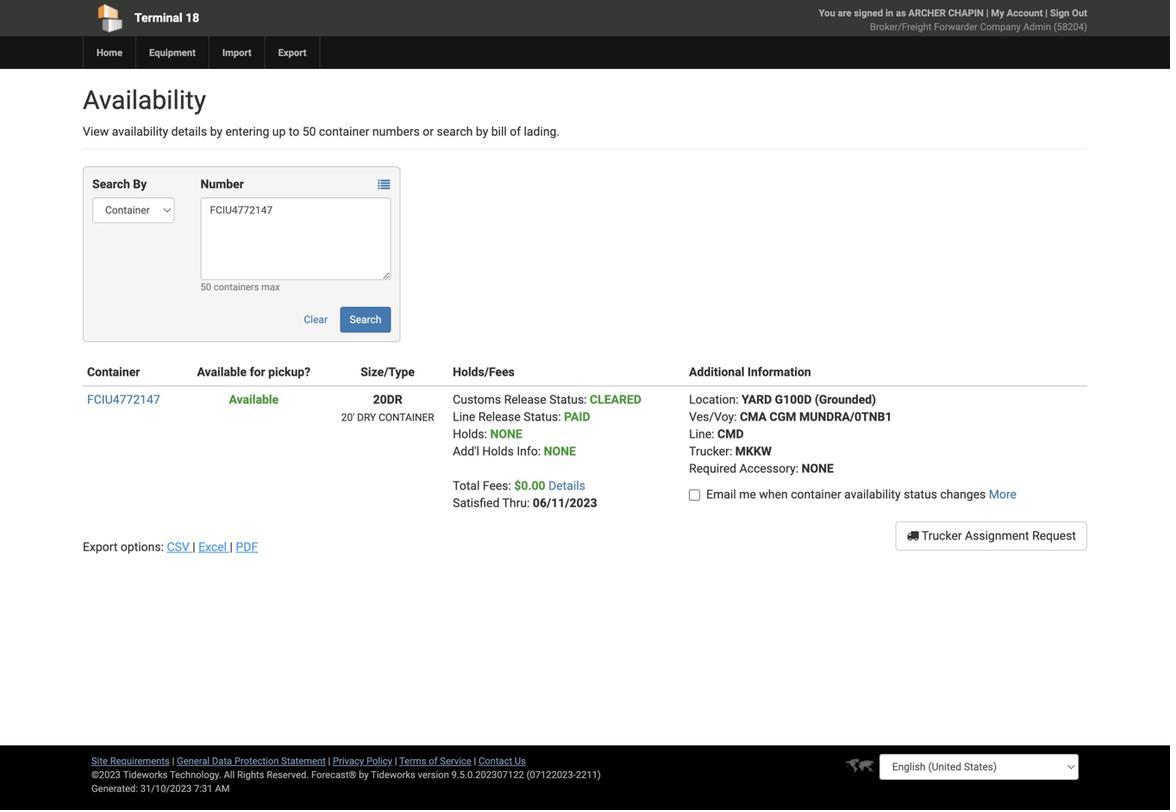 Task type: locate. For each thing, give the bounding box(es) containing it.
availability
[[112, 125, 168, 139], [845, 488, 901, 502]]

search left by
[[92, 177, 130, 192]]

availability left status
[[845, 488, 901, 502]]

available down "available for pickup?" at top
[[229, 393, 279, 407]]

fees:
[[483, 479, 512, 493]]

50 right to
[[303, 125, 316, 139]]

of right bill
[[510, 125, 521, 139]]

export
[[278, 47, 307, 58], [83, 541, 118, 555]]

1 horizontal spatial 50
[[303, 125, 316, 139]]

50 containers max
[[201, 282, 280, 293]]

0 horizontal spatial export
[[83, 541, 118, 555]]

truck image
[[907, 530, 919, 542]]

assignment
[[965, 529, 1030, 544]]

admin
[[1024, 21, 1052, 32]]

1 vertical spatial status
[[524, 410, 558, 424]]

| left my
[[987, 7, 989, 19]]

search
[[92, 177, 130, 192], [350, 314, 382, 326]]

number
[[201, 177, 244, 192]]

2 horizontal spatial none
[[802, 462, 834, 476]]

0 horizontal spatial 50
[[201, 282, 211, 293]]

protection
[[235, 756, 279, 767]]

data
[[212, 756, 232, 767]]

0 horizontal spatial of
[[429, 756, 438, 767]]

| up tideworks
[[395, 756, 397, 767]]

terminal 18
[[135, 11, 199, 25]]

export for export
[[278, 47, 307, 58]]

of up version
[[429, 756, 438, 767]]

18
[[186, 11, 199, 25]]

available for available
[[229, 393, 279, 407]]

1 vertical spatial available
[[229, 393, 279, 407]]

0 horizontal spatial by
[[210, 125, 223, 139]]

status
[[550, 393, 584, 407], [524, 410, 558, 424]]

additional
[[689, 365, 745, 380]]

lading.
[[524, 125, 560, 139]]

0 vertical spatial available
[[197, 365, 247, 380]]

export left options:
[[83, 541, 118, 555]]

0 vertical spatial none
[[490, 427, 523, 442]]

none inside location : yard g100d (grounded) ves/voy: cma cgm mundra/0tnb1 line: cmd trucker: mkkw required accessory : none
[[802, 462, 834, 476]]

available for available for pickup?
[[197, 365, 247, 380]]

1 horizontal spatial search
[[350, 314, 382, 326]]

terminal 18 link
[[83, 0, 487, 36]]

0 horizontal spatial availability
[[112, 125, 168, 139]]

signed
[[854, 7, 884, 19]]

0 vertical spatial availability
[[112, 125, 168, 139]]

None checkbox
[[689, 490, 701, 501]]

version
[[418, 770, 449, 781]]

0 vertical spatial 50
[[303, 125, 316, 139]]

excel
[[199, 541, 227, 555]]

1 vertical spatial availability
[[845, 488, 901, 502]]

site requirements | general data protection statement | privacy policy | terms of service | contact us ©2023 tideworks technology. all rights reserved. forecast® by tideworks version 9.5.0.202307122 (07122023-2211) generated: 31/10/2023 7:31 am
[[91, 756, 601, 795]]

06/11/2023
[[533, 497, 598, 511]]

0 vertical spatial export
[[278, 47, 307, 58]]

1 horizontal spatial export
[[278, 47, 307, 58]]

2 vertical spatial none
[[802, 462, 834, 476]]

0 horizontal spatial none
[[490, 427, 523, 442]]

csv
[[167, 541, 190, 555]]

0 vertical spatial search
[[92, 177, 130, 192]]

of inside site requirements | general data protection statement | privacy policy | terms of service | contact us ©2023 tideworks technology. all rights reserved. forecast® by tideworks version 9.5.0.202307122 (07122023-2211) generated: 31/10/2023 7:31 am
[[429, 756, 438, 767]]

satisfied
[[453, 497, 500, 511]]

0 vertical spatial container
[[319, 125, 370, 139]]

by
[[133, 177, 147, 192]]

export down terminal 18 link
[[278, 47, 307, 58]]

1 horizontal spatial availability
[[845, 488, 901, 502]]

none up holds
[[490, 427, 523, 442]]

site requirements link
[[91, 756, 170, 767]]

search for search by
[[92, 177, 130, 192]]

accessory
[[740, 462, 796, 476]]

view
[[83, 125, 109, 139]]

none right accessory
[[802, 462, 834, 476]]

show list image
[[378, 179, 390, 191]]

by left bill
[[476, 125, 489, 139]]

service
[[440, 756, 472, 767]]

mundra/0tnb1
[[800, 410, 893, 424]]

containers
[[214, 282, 259, 293]]

container right when
[[791, 488, 842, 502]]

availability
[[83, 85, 206, 116]]

technology.
[[170, 770, 221, 781]]

search
[[437, 125, 473, 139]]

ves/voy:
[[689, 410, 737, 424]]

status left 'paid'
[[524, 410, 558, 424]]

| left pdf at the left bottom
[[230, 541, 233, 555]]

| right csv
[[193, 541, 196, 555]]

1 horizontal spatial none
[[544, 445, 576, 459]]

1 horizontal spatial by
[[359, 770, 369, 781]]

paid
[[564, 410, 591, 424]]

available left for
[[197, 365, 247, 380]]

:
[[584, 393, 587, 407], [736, 393, 739, 407], [558, 410, 561, 424], [796, 462, 799, 476]]

bill
[[492, 125, 507, 139]]

export for export options: csv | excel | pdf
[[83, 541, 118, 555]]

|
[[987, 7, 989, 19], [1046, 7, 1048, 19], [193, 541, 196, 555], [230, 541, 233, 555], [172, 756, 175, 767], [328, 756, 331, 767], [395, 756, 397, 767], [474, 756, 476, 767]]

info:
[[517, 445, 541, 459]]

7:31
[[194, 784, 213, 795]]

search right the clear in the top of the page
[[350, 314, 382, 326]]

contact us link
[[479, 756, 526, 767]]

tideworks
[[371, 770, 416, 781]]

0 horizontal spatial search
[[92, 177, 130, 192]]

by right details
[[210, 125, 223, 139]]

information
[[748, 365, 812, 380]]

1 vertical spatial container
[[791, 488, 842, 502]]

export options: csv | excel | pdf
[[83, 541, 258, 555]]

0 vertical spatial of
[[510, 125, 521, 139]]

forwarder
[[935, 21, 978, 32]]

20'
[[341, 412, 355, 424]]

contact
[[479, 756, 513, 767]]

container
[[319, 125, 370, 139], [791, 488, 842, 502]]

fciu4772147 link
[[87, 393, 160, 407]]

release right customs
[[504, 393, 547, 407]]

container right to
[[319, 125, 370, 139]]

in
[[886, 7, 894, 19]]

by
[[210, 125, 223, 139], [476, 125, 489, 139], [359, 770, 369, 781]]

1 vertical spatial search
[[350, 314, 382, 326]]

by inside site requirements | general data protection statement | privacy policy | terms of service | contact us ©2023 tideworks technology. all rights reserved. forecast® by tideworks version 9.5.0.202307122 (07122023-2211) generated: 31/10/2023 7:31 am
[[359, 770, 369, 781]]

1 vertical spatial of
[[429, 756, 438, 767]]

up
[[272, 125, 286, 139]]

search inside button
[[350, 314, 382, 326]]

release
[[504, 393, 547, 407], [479, 410, 521, 424]]

export inside export link
[[278, 47, 307, 58]]

1 horizontal spatial of
[[510, 125, 521, 139]]

cgm
[[770, 410, 797, 424]]

archer
[[909, 7, 946, 19]]

1 vertical spatial export
[[83, 541, 118, 555]]

50 left the 'containers'
[[201, 282, 211, 293]]

status up 'paid'
[[550, 393, 584, 407]]

| left the "general"
[[172, 756, 175, 767]]

(grounded)
[[815, 393, 877, 407]]

requirements
[[110, 756, 170, 767]]

container
[[87, 365, 140, 380]]

by down 'privacy policy' link
[[359, 770, 369, 781]]

0 vertical spatial status
[[550, 393, 584, 407]]

yard
[[742, 393, 772, 407]]

availability down availability
[[112, 125, 168, 139]]

none right info:
[[544, 445, 576, 459]]

©2023 tideworks
[[91, 770, 168, 781]]

privacy
[[333, 756, 364, 767]]

available
[[197, 365, 247, 380], [229, 393, 279, 407]]

release down customs
[[479, 410, 521, 424]]

(58204)
[[1054, 21, 1088, 32]]

holds/fees
[[453, 365, 515, 380]]



Task type: vqa. For each thing, say whether or not it's contained in the screenshot.
or
yes



Task type: describe. For each thing, give the bounding box(es) containing it.
20dr 20' dry container
[[341, 393, 434, 424]]

: left 'paid'
[[558, 410, 561, 424]]

1 vertical spatial none
[[544, 445, 576, 459]]

add'l
[[453, 445, 480, 459]]

9.5.0.202307122
[[452, 770, 524, 781]]

0 vertical spatial release
[[504, 393, 547, 407]]

: left yard
[[736, 393, 739, 407]]

terminal
[[135, 11, 183, 25]]

holds
[[483, 445, 514, 459]]

search button
[[340, 307, 391, 333]]

details
[[549, 479, 586, 493]]

2 horizontal spatial by
[[476, 125, 489, 139]]

trucker
[[922, 529, 962, 544]]

general data protection statement link
[[177, 756, 326, 767]]

to
[[289, 125, 300, 139]]

excel link
[[199, 541, 230, 555]]

export link
[[265, 36, 320, 69]]

cma
[[740, 410, 767, 424]]

search for search
[[350, 314, 382, 326]]

home link
[[83, 36, 135, 69]]

line:
[[689, 427, 715, 442]]

my account link
[[992, 7, 1043, 19]]

clear button
[[294, 307, 337, 333]]

clear
[[304, 314, 328, 326]]

more
[[989, 488, 1017, 502]]

statement
[[281, 756, 326, 767]]

site
[[91, 756, 108, 767]]

container
[[379, 412, 434, 424]]

2211)
[[576, 770, 601, 781]]

company
[[981, 21, 1021, 32]]

: down cgm
[[796, 462, 799, 476]]

additional information
[[689, 365, 812, 380]]

| up 9.5.0.202307122
[[474, 756, 476, 767]]

when
[[760, 488, 788, 502]]

email
[[707, 488, 737, 502]]

cleared
[[590, 393, 642, 407]]

pdf link
[[236, 541, 258, 555]]

customs release status : cleared line release status : paid holds: none add'l holds info: none
[[453, 393, 642, 459]]

are
[[838, 7, 852, 19]]

details link
[[549, 479, 586, 493]]

me
[[740, 488, 757, 502]]

all
[[224, 770, 235, 781]]

or
[[423, 125, 434, 139]]

(07122023-
[[527, 770, 576, 781]]

csv link
[[167, 541, 193, 555]]

total
[[453, 479, 480, 493]]

policy
[[367, 756, 393, 767]]

out
[[1073, 7, 1088, 19]]

sign
[[1051, 7, 1070, 19]]

privacy policy link
[[333, 756, 393, 767]]

import link
[[209, 36, 265, 69]]

trucker assignment request button
[[896, 522, 1088, 551]]

you
[[819, 7, 836, 19]]

| up forecast®
[[328, 756, 331, 767]]

max
[[262, 282, 280, 293]]

terms
[[399, 756, 427, 767]]

| left sign
[[1046, 7, 1048, 19]]

account
[[1007, 7, 1043, 19]]

view availability details by entering up to 50 container numbers or search by bill of lading.
[[83, 125, 560, 139]]

for
[[250, 365, 265, 380]]

trucker:
[[689, 445, 733, 459]]

us
[[515, 756, 526, 767]]

cmd
[[718, 427, 744, 442]]

terms of service link
[[399, 756, 472, 767]]

chapin
[[949, 7, 984, 19]]

pdf
[[236, 541, 258, 555]]

1 horizontal spatial container
[[791, 488, 842, 502]]

location : yard g100d (grounded) ves/voy: cma cgm mundra/0tnb1 line: cmd trucker: mkkw required accessory : none
[[689, 393, 893, 476]]

1 vertical spatial release
[[479, 410, 521, 424]]

entering
[[226, 125, 269, 139]]

line
[[453, 410, 476, 424]]

total fees: $0.00 details satisfied thru: 06/11/2023
[[453, 479, 598, 511]]

customs
[[453, 393, 501, 407]]

request
[[1033, 529, 1077, 544]]

sign out link
[[1051, 7, 1088, 19]]

thru:
[[503, 497, 530, 511]]

: up 'paid'
[[584, 393, 587, 407]]

broker/freight
[[871, 21, 932, 32]]

available for pickup?
[[197, 365, 311, 380]]

forecast®
[[311, 770, 357, 781]]

1 vertical spatial 50
[[201, 282, 211, 293]]

location
[[689, 393, 736, 407]]

equipment link
[[135, 36, 209, 69]]

my
[[992, 7, 1005, 19]]

trucker assignment request
[[919, 529, 1077, 544]]

changes
[[941, 488, 986, 502]]

Number text field
[[201, 198, 391, 280]]

reserved.
[[267, 770, 309, 781]]

equipment
[[149, 47, 196, 58]]

0 horizontal spatial container
[[319, 125, 370, 139]]

details
[[171, 125, 207, 139]]

options:
[[121, 541, 164, 555]]



